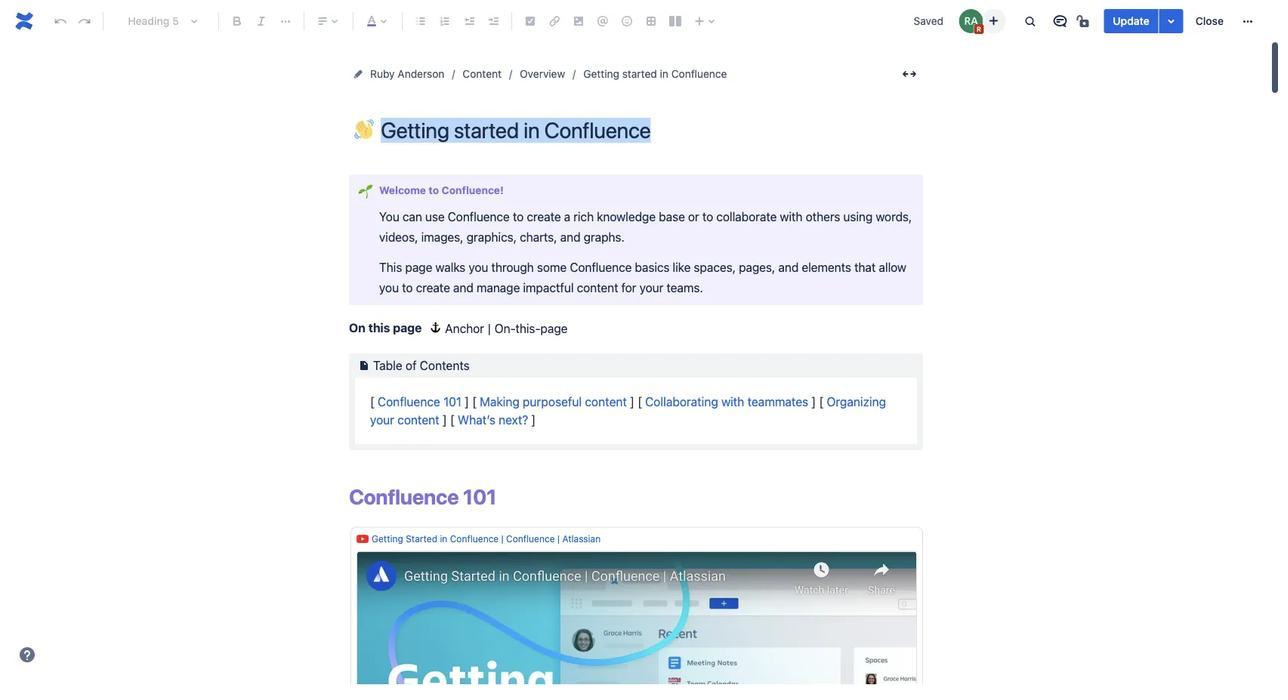 Task type: vqa. For each thing, say whether or not it's contained in the screenshot.
the use inside YOU CAN ALSO USE REACTIONS ON A PAGE OR BLOG POST. THE AUTHOR OF THE CONTENT WILL BE NOTIFIED, AND IF ENOUGH TEAM MEMBERS REACT OR ADD COMMENTS TO THE CONTENT, IT'LL BE SURFACED ON CONFLUENCE HOME FEED
no



Task type: locate. For each thing, give the bounding box(es) containing it.
invite to edit image
[[985, 12, 1003, 30]]

[ up what's
[[472, 395, 477, 409]]

confluence up graphics,
[[448, 209, 510, 224]]

2 horizontal spatial and
[[778, 260, 799, 274]]

0 horizontal spatial |
[[488, 321, 491, 335]]

getting for getting started in confluence | confluence | atlassian
[[372, 534, 403, 544]]

and down walks
[[453, 281, 473, 295]]

page right "this"
[[393, 321, 422, 335]]

1 vertical spatial getting
[[372, 534, 403, 544]]

0 vertical spatial create
[[527, 209, 561, 224]]

adjust update settings image
[[1162, 12, 1181, 30]]

getting started in confluence | confluence | atlassian
[[372, 534, 601, 544]]

close
[[1196, 15, 1224, 27]]

[ down the table of contents icon
[[370, 395, 375, 409]]

0 vertical spatial in
[[660, 68, 669, 80]]

1 vertical spatial 101
[[463, 484, 497, 509]]

1 horizontal spatial with
[[780, 209, 803, 224]]

0 horizontal spatial in
[[440, 534, 447, 544]]

1 horizontal spatial create
[[527, 209, 561, 224]]

2 add from the left
[[606, 94, 626, 107]]

this
[[368, 321, 390, 335]]

header
[[502, 94, 537, 107]]

create up charts,
[[527, 209, 561, 224]]

|
[[488, 321, 491, 335], [501, 534, 504, 544], [557, 534, 560, 544]]

] up what's
[[465, 395, 469, 409]]

welcome
[[379, 184, 426, 196]]

in
[[660, 68, 669, 80], [440, 534, 447, 544]]

mention image
[[594, 12, 612, 30]]

1 vertical spatial in
[[440, 534, 447, 544]]

1 add from the left
[[479, 94, 499, 107]]

confluence
[[671, 68, 727, 80], [448, 209, 510, 224], [570, 260, 632, 274], [378, 395, 440, 409], [349, 484, 459, 509], [450, 534, 499, 544], [506, 534, 555, 544]]

your
[[640, 281, 663, 295], [370, 413, 394, 427]]

[
[[370, 395, 375, 409], [472, 395, 477, 409], [638, 395, 642, 409], [819, 395, 824, 409], [450, 413, 455, 427]]

more image
[[1239, 12, 1257, 30]]

] left collaborating
[[630, 395, 634, 409]]

1 vertical spatial you
[[379, 281, 399, 295]]

]
[[465, 395, 469, 409], [630, 395, 634, 409], [812, 395, 816, 409], [443, 413, 447, 427], [531, 413, 536, 427]]

more formatting image
[[277, 12, 295, 30]]

to up charts,
[[513, 209, 524, 224]]

add inside button
[[479, 94, 499, 107]]

in for started
[[440, 534, 447, 544]]

image icon image
[[464, 95, 476, 107]]

charts,
[[520, 230, 557, 245]]

0 vertical spatial and
[[560, 230, 581, 245]]

0 horizontal spatial add
[[479, 94, 499, 107]]

[ left collaborating
[[638, 395, 642, 409]]

anchor | on-this-page
[[445, 321, 568, 335]]

1 vertical spatial with
[[722, 395, 744, 409]]

to right or
[[702, 209, 713, 224]]

organizing
[[827, 395, 886, 409]]

confluence down layouts image
[[671, 68, 727, 80]]

this
[[379, 260, 402, 274]]

with left others
[[780, 209, 803, 224]]

collaborate
[[716, 209, 777, 224]]

confluence right the started
[[450, 534, 499, 544]]

overview link
[[520, 65, 565, 83]]

remove emoji button
[[349, 92, 452, 110]]

overview
[[520, 68, 565, 80]]

you down this
[[379, 281, 399, 295]]

0 vertical spatial your
[[640, 281, 663, 295]]

confluence image
[[12, 9, 36, 33], [12, 9, 36, 33]]

2 vertical spatial and
[[453, 281, 473, 295]]

and right pages,
[[778, 260, 799, 274]]

make page full-width image
[[901, 65, 919, 83]]

0 vertical spatial you
[[469, 260, 488, 274]]

videos,
[[379, 230, 418, 245]]

add right image icon
[[479, 94, 499, 107]]

you
[[469, 260, 488, 274], [379, 281, 399, 295]]

0 vertical spatial with
[[780, 209, 803, 224]]

0 horizontal spatial your
[[370, 413, 394, 427]]

spaces,
[[694, 260, 736, 274]]

confluence down graphs.
[[570, 260, 632, 274]]

0 vertical spatial getting
[[583, 68, 619, 80]]

action item image
[[521, 12, 539, 30]]

0 horizontal spatial getting
[[372, 534, 403, 544]]

confluence 101 link
[[378, 395, 462, 409]]

anchor image
[[427, 319, 445, 337]]

0 horizontal spatial with
[[722, 395, 744, 409]]

add inside 'dropdown button'
[[606, 94, 626, 107]]

ruby anderson image
[[959, 9, 983, 33]]

add
[[479, 94, 499, 107], [606, 94, 626, 107]]

others
[[806, 209, 840, 224]]

2 vertical spatial content
[[398, 413, 439, 427]]

outdent ⇧tab image
[[460, 12, 478, 30]]

1 horizontal spatial 101
[[463, 484, 497, 509]]

getting inside main content area, start typing to enter text. text box
[[372, 534, 403, 544]]

0 vertical spatial 101
[[443, 395, 462, 409]]

for
[[621, 281, 636, 295]]

you right walks
[[469, 260, 488, 274]]

0 horizontal spatial create
[[416, 281, 450, 295]]

[ confluence 101 ] [ making purposeful content ] [ collaborating with teammates ] [
[[370, 395, 827, 409]]

0 horizontal spatial you
[[379, 281, 399, 295]]

with left teammates
[[722, 395, 744, 409]]

:wave: image
[[354, 119, 374, 139]]

words,
[[876, 209, 912, 224]]

101 up what's
[[443, 395, 462, 409]]

italic ⌘i image
[[252, 12, 270, 30]]

add left status at top
[[606, 94, 626, 107]]

table image
[[642, 12, 660, 30]]

] right next?
[[531, 413, 536, 427]]

your down confluence 101 link
[[370, 413, 394, 427]]

page right this
[[405, 260, 432, 274]]

contents
[[420, 358, 470, 373]]

and
[[560, 230, 581, 245], [778, 260, 799, 274], [453, 281, 473, 295]]

comment icon image
[[1051, 12, 1069, 30]]

create inside you can use confluence to create a rich knowledge base or to collaborate with others using words, videos, images, graphics, charts, and graphs.
[[527, 209, 561, 224]]

confluence left atlassian
[[506, 534, 555, 544]]

to down this
[[402, 281, 413, 295]]

1 vertical spatial content
[[585, 395, 627, 409]]

graphs.
[[584, 230, 625, 245]]

101 up getting started in confluence | confluence | atlassian
[[463, 484, 497, 509]]

content
[[577, 281, 618, 295], [585, 395, 627, 409], [398, 413, 439, 427]]

in right started
[[660, 68, 669, 80]]

1 horizontal spatial getting
[[583, 68, 619, 80]]

on this page
[[349, 321, 422, 335]]

ruby anderson
[[370, 68, 445, 80]]

1 vertical spatial your
[[370, 413, 394, 427]]

ruby anderson link
[[370, 65, 445, 83]]

using
[[843, 209, 873, 224]]

allow
[[879, 260, 907, 274]]

2 horizontal spatial |
[[557, 534, 560, 544]]

ruby
[[370, 68, 395, 80]]

manage
[[477, 281, 520, 295]]

1 horizontal spatial you
[[469, 260, 488, 274]]

with
[[780, 209, 803, 224], [722, 395, 744, 409]]

getting left the started
[[372, 534, 403, 544]]

1 horizontal spatial and
[[560, 230, 581, 245]]

teams.
[[667, 281, 703, 295]]

1 vertical spatial create
[[416, 281, 450, 295]]

add header image button
[[455, 92, 579, 110]]

undo ⌘z image
[[51, 12, 70, 30]]

] down confluence 101 link
[[443, 413, 447, 427]]

1 vertical spatial and
[[778, 260, 799, 274]]

1 horizontal spatial add
[[606, 94, 626, 107]]

create down walks
[[416, 281, 450, 295]]

your down basics
[[640, 281, 663, 295]]

in inside text box
[[440, 534, 447, 544]]

image
[[539, 94, 570, 107]]

0 vertical spatial content
[[577, 281, 618, 295]]

collaborating with teammates link
[[645, 395, 809, 409]]

add header image
[[479, 94, 570, 107]]

101
[[443, 395, 462, 409], [463, 484, 497, 509]]

status
[[629, 94, 660, 107]]

1 horizontal spatial in
[[660, 68, 669, 80]]

link image
[[545, 12, 564, 30]]

1 horizontal spatial your
[[640, 281, 663, 295]]

page
[[405, 260, 432, 274], [393, 321, 422, 335], [541, 321, 568, 335]]

and down a at top
[[560, 230, 581, 245]]

in right the started
[[440, 534, 447, 544]]

getting up add status 'dropdown button'
[[583, 68, 619, 80]]

getting
[[583, 68, 619, 80], [372, 534, 403, 544]]

base
[[659, 209, 685, 224]]



Task type: describe. For each thing, give the bounding box(es) containing it.
0 horizontal spatial 101
[[443, 395, 462, 409]]

anderson
[[398, 68, 445, 80]]

use
[[425, 209, 445, 224]]

table of contents
[[373, 358, 470, 373]]

content inside organizing your content
[[398, 413, 439, 427]]

started
[[622, 68, 657, 80]]

some
[[537, 260, 567, 274]]

indent tab image
[[484, 12, 502, 30]]

[ left what's
[[450, 413, 455, 427]]

content
[[463, 68, 502, 80]]

you
[[379, 209, 399, 224]]

welcome to confluence!
[[379, 184, 504, 196]]

0 horizontal spatial and
[[453, 281, 473, 295]]

rich
[[574, 209, 594, 224]]

organizing your content
[[370, 395, 889, 427]]

remove emoji
[[373, 94, 443, 107]]

making purposeful content link
[[480, 395, 627, 409]]

numbered list ⌘⇧7 image
[[436, 12, 454, 30]]

create inside this page walks you through some confluence basics like spaces, pages, and elements that allow you to create and manage impactful content for your teams.
[[416, 281, 450, 295]]

find and replace image
[[1021, 12, 1039, 30]]

emoji
[[416, 94, 443, 107]]

next?
[[499, 413, 528, 427]]

help image
[[18, 646, 36, 664]]

add status button
[[582, 92, 669, 110]]

update
[[1113, 15, 1150, 27]]

content inside this page walks you through some confluence basics like spaces, pages, and elements that allow you to create and manage impactful content for your teams.
[[577, 281, 618, 295]]

] right teammates
[[812, 395, 816, 409]]

in for started
[[660, 68, 669, 80]]

purposeful
[[523, 395, 582, 409]]

🌱
[[358, 184, 370, 198]]

add status
[[606, 94, 660, 107]]

confluence up the started
[[349, 484, 459, 509]]

bullet list ⌘⇧8 image
[[412, 12, 430, 30]]

can
[[403, 209, 422, 224]]

close button
[[1187, 9, 1233, 33]]

you can use confluence to create a rich knowledge base or to collaborate with others using words, videos, images, graphics, charts, and graphs.
[[379, 209, 915, 245]]

bold ⌘b image
[[228, 12, 246, 30]]

to inside this page walks you through some confluence basics like spaces, pages, and elements that allow you to create and manage impactful content for your teams.
[[402, 281, 413, 295]]

to up use at left top
[[429, 184, 439, 196]]

] [ what's next? ]
[[439, 413, 536, 427]]

collaborating
[[645, 395, 718, 409]]

confluence inside this page walks you through some confluence basics like spaces, pages, and elements that allow you to create and manage impactful content for your teams.
[[570, 260, 632, 274]]

confluence!
[[442, 184, 504, 196]]

update button
[[1104, 9, 1159, 33]]

of
[[406, 358, 417, 373]]

confluence inside you can use confluence to create a rich knowledge base or to collaborate with others using words, videos, images, graphics, charts, and graphs.
[[448, 209, 510, 224]]

content link
[[463, 65, 502, 83]]

walks
[[435, 260, 466, 274]]

1 horizontal spatial |
[[501, 534, 504, 544]]

organizing your content link
[[370, 395, 889, 427]]

:wave: image
[[354, 119, 374, 139]]

confluence down of
[[378, 395, 440, 409]]

getting started in confluence link
[[583, 65, 727, 83]]

your inside organizing your content
[[370, 413, 394, 427]]

that
[[854, 260, 876, 274]]

page down impactful
[[541, 321, 568, 335]]

on
[[349, 321, 366, 335]]

Give this page a title text field
[[381, 118, 923, 143]]

basics
[[635, 260, 670, 274]]

elements
[[802, 260, 851, 274]]

confluence 101
[[349, 484, 497, 509]]

with inside you can use confluence to create a rich knowledge base or to collaborate with others using words, videos, images, graphics, charts, and graphs.
[[780, 209, 803, 224]]

redo ⌘⇧z image
[[76, 12, 94, 30]]

saved
[[914, 15, 944, 27]]

pages,
[[739, 260, 775, 274]]

anchor
[[445, 321, 484, 335]]

or
[[688, 209, 699, 224]]

what's next? link
[[458, 413, 528, 427]]

getting started in confluence
[[583, 68, 727, 80]]

on-
[[495, 321, 516, 335]]

and inside you can use confluence to create a rich knowledge base or to collaborate with others using words, videos, images, graphics, charts, and graphs.
[[560, 230, 581, 245]]

impactful
[[523, 281, 574, 295]]

started
[[406, 534, 437, 544]]

emoji image
[[618, 12, 636, 30]]

teammates
[[748, 395, 809, 409]]

no restrictions image
[[1075, 12, 1093, 30]]

table
[[373, 358, 403, 373]]

move this page image
[[352, 68, 364, 80]]

getting for getting started in confluence
[[583, 68, 619, 80]]

images,
[[421, 230, 463, 245]]

Main content area, start typing to enter text. text field
[[335, 175, 938, 685]]

remove
[[373, 94, 413, 107]]

page inside this page walks you through some confluence basics like spaces, pages, and elements that allow you to create and manage impactful content for your teams.
[[405, 260, 432, 274]]

[ left organizing
[[819, 395, 824, 409]]

atlassian
[[562, 534, 601, 544]]

knowledge
[[597, 209, 656, 224]]

this-
[[516, 321, 541, 335]]

what's
[[458, 413, 496, 427]]

making
[[480, 395, 520, 409]]

this page walks you through some confluence basics like spaces, pages, and elements that allow you to create and manage impactful content for your teams.
[[379, 260, 910, 295]]

graphics,
[[467, 230, 517, 245]]

add image, video, or file image
[[570, 12, 588, 30]]

your inside this page walks you through some confluence basics like spaces, pages, and elements that allow you to create and manage impactful content for your teams.
[[640, 281, 663, 295]]

add for add header image
[[479, 94, 499, 107]]

getting started in confluence | confluence | atlassian link
[[372, 534, 601, 544]]

layouts image
[[666, 12, 684, 30]]

table of contents image
[[355, 357, 373, 375]]

add for add status
[[606, 94, 626, 107]]

a
[[564, 209, 570, 224]]

like
[[673, 260, 691, 274]]

through
[[491, 260, 534, 274]]



